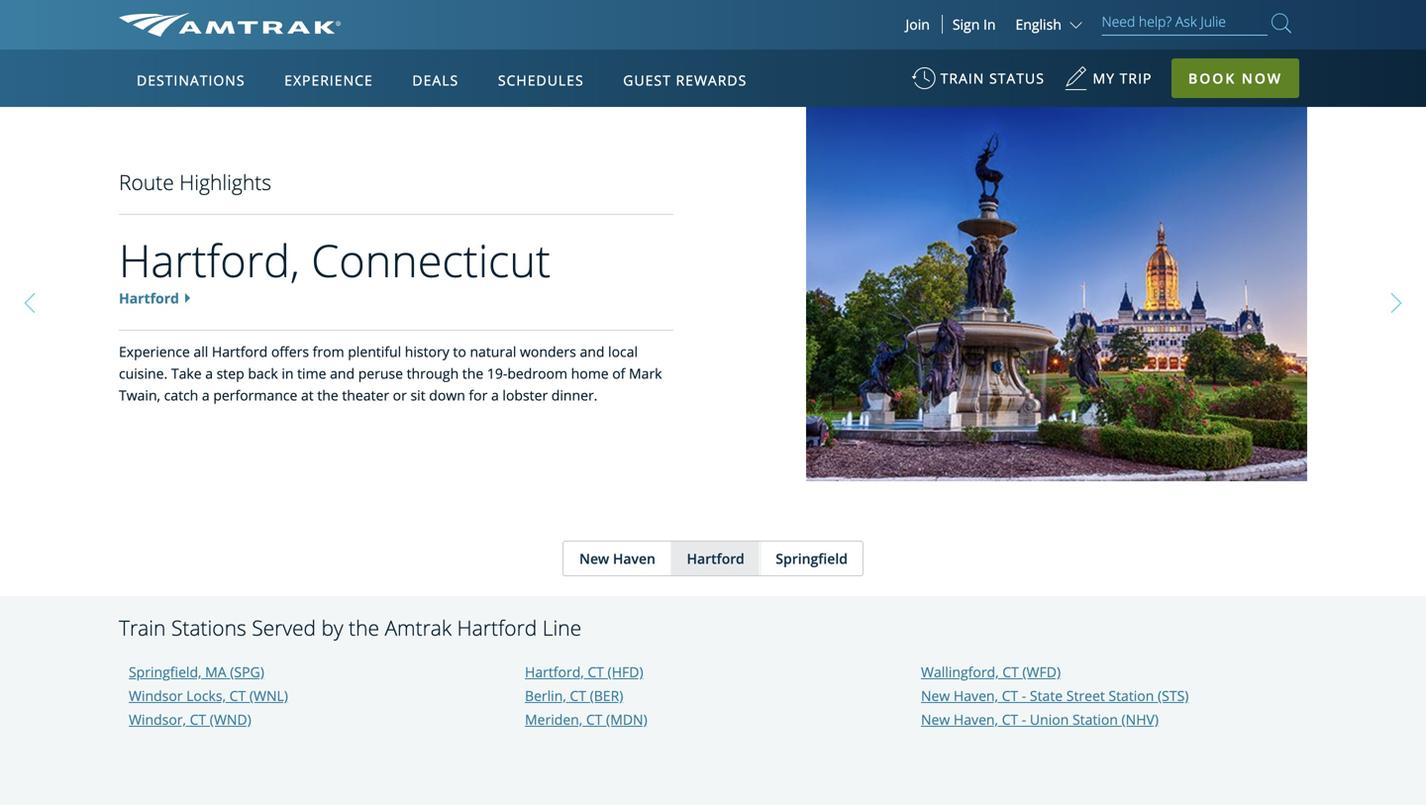 Task type: describe. For each thing, give the bounding box(es) containing it.
my
[[1093, 69, 1116, 88]]

sign in button
[[953, 15, 996, 34]]

highlights
[[180, 168, 272, 196]]

wallingford,
[[921, 663, 999, 682]]

banner containing join
[[0, 0, 1427, 458]]

catch
[[164, 386, 198, 405]]

peruse
[[358, 364, 403, 383]]

hartford inside button
[[687, 550, 745, 568]]

(wnd)
[[210, 710, 251, 729]]

guest
[[624, 71, 672, 90]]

local
[[608, 343, 638, 361]]

by
[[321, 614, 343, 642]]

amtrak image
[[119, 13, 341, 37]]

schedules
[[498, 71, 584, 90]]

search icon image
[[1272, 9, 1292, 37]]

1 horizontal spatial the
[[349, 614, 379, 642]]

experience button
[[277, 53, 381, 108]]

join button
[[894, 15, 943, 34]]

ct down (ber)
[[586, 710, 603, 729]]

train stations served by the amtrak hartford line
[[119, 614, 582, 642]]

new haven button
[[564, 542, 671, 576]]

hartford, for ct
[[525, 663, 584, 682]]

0 vertical spatial station
[[1109, 687, 1155, 705]]

book
[[1189, 69, 1237, 88]]

status
[[990, 69, 1045, 88]]

hartford inside experience all hartford offers from plentiful history to natural wonders and local cuisine. take a step back in time and peruse through the 19-bedroom home of mark twain, catch a performance at the theater or sit down for a lobster dinner.
[[212, 343, 268, 361]]

(spg)
[[230, 663, 264, 682]]

my trip
[[1093, 69, 1153, 88]]

english
[[1016, 15, 1062, 34]]

locks,
[[186, 687, 226, 705]]

all
[[194, 343, 208, 361]]

now
[[1242, 69, 1283, 88]]

(nhv)
[[1122, 710, 1159, 729]]

Please enter your search item search field
[[1102, 10, 1268, 36]]

regions map image
[[193, 165, 668, 443]]

destinations button
[[129, 53, 253, 108]]

new haven, ct - state street station (sts) link
[[921, 687, 1189, 705]]

meriden,
[[525, 710, 583, 729]]

1 haven, from the top
[[954, 687, 999, 705]]

english button
[[1016, 15, 1087, 34]]

application inside banner
[[193, 165, 668, 443]]

springfield, ma (spg) link
[[129, 663, 264, 682]]

performance
[[213, 386, 298, 405]]

hartford left line
[[457, 614, 537, 642]]

berlin, ct (ber) link
[[525, 687, 624, 705]]

street
[[1067, 687, 1106, 705]]

windsor locks, ct (wnl) link
[[129, 687, 288, 705]]

ct up (ber)
[[588, 663, 604, 682]]

1 horizontal spatial and
[[580, 343, 605, 361]]

from
[[313, 343, 344, 361]]

(mdn)
[[606, 710, 648, 729]]

deals
[[413, 71, 459, 90]]

ma
[[205, 663, 227, 682]]

route highlights
[[119, 168, 272, 196]]

ct left the union at the bottom right of the page
[[1002, 710, 1019, 729]]

guest rewards
[[624, 71, 747, 90]]

new haven, ct - union station (nhv) link
[[921, 710, 1159, 729]]

springfield
[[776, 550, 848, 568]]

stations
[[171, 614, 246, 642]]

guest rewards button
[[616, 53, 755, 108]]

union
[[1030, 710, 1069, 729]]

train status
[[941, 69, 1045, 88]]

step
[[217, 364, 244, 383]]

time
[[297, 364, 326, 383]]

hartford, for connecticut
[[119, 230, 300, 291]]

destinations
[[137, 71, 245, 90]]

0 vertical spatial the
[[463, 364, 484, 383]]

2 haven, from the top
[[954, 710, 999, 729]]

wonders
[[520, 343, 576, 361]]

back
[[248, 364, 278, 383]]

deals button
[[405, 53, 467, 108]]

1 vertical spatial new
[[921, 687, 951, 705]]

a left step
[[205, 364, 213, 383]]

(sts)
[[1158, 687, 1189, 705]]

history
[[405, 343, 450, 361]]

windsor,
[[129, 710, 186, 729]]

bedroom
[[508, 364, 568, 383]]

down
[[429, 386, 465, 405]]

ct left (wfd)
[[1003, 663, 1019, 682]]

trip
[[1120, 69, 1153, 88]]

state
[[1030, 687, 1063, 705]]

wallingford, ct (wfd) new haven, ct - state street station (sts) new haven, ct - union station (nhv)
[[921, 663, 1189, 729]]

train
[[119, 614, 166, 642]]

in
[[282, 364, 294, 383]]

train
[[941, 69, 985, 88]]

ct down hartford, ct (hfd) link
[[570, 687, 587, 705]]

or
[[393, 386, 407, 405]]

(wnl)
[[250, 687, 288, 705]]

through
[[407, 364, 459, 383]]

at
[[301, 386, 314, 405]]

in
[[984, 15, 996, 34]]

a right the for
[[491, 386, 499, 405]]



Task type: vqa. For each thing, say whether or not it's contained in the screenshot.
'AND' to the bottom
yes



Task type: locate. For each thing, give the bounding box(es) containing it.
offers
[[271, 343, 309, 361]]

route
[[119, 168, 174, 196]]

hartford button
[[671, 542, 760, 576]]

0 vertical spatial haven,
[[954, 687, 999, 705]]

hartford inside hartford, connecticut hartford
[[119, 289, 179, 308]]

ct down wallingford, ct (wfd) link
[[1002, 687, 1019, 705]]

banner
[[0, 0, 1427, 458]]

windsor, ct (wnd) link
[[129, 710, 251, 729]]

(wfd)
[[1023, 663, 1061, 682]]

line
[[543, 614, 582, 642]]

rewards
[[676, 71, 747, 90]]

book now button
[[1172, 58, 1300, 98]]

hartford, inside hartford, connecticut hartford
[[119, 230, 300, 291]]

0 vertical spatial experience
[[285, 71, 373, 90]]

19-
[[487, 364, 508, 383]]

1 vertical spatial the
[[317, 386, 339, 405]]

experience all hartford offers from plentiful history to natural wonders and local cuisine. take a step back in time and peruse through the 19-bedroom home of mark twain, catch a performance at the theater or sit down for a lobster dinner.
[[119, 343, 662, 405]]

the
[[463, 364, 484, 383], [317, 386, 339, 405], [349, 614, 379, 642]]

and down from
[[330, 364, 355, 383]]

1 horizontal spatial experience
[[285, 71, 373, 90]]

the up the for
[[463, 364, 484, 383]]

mark
[[629, 364, 662, 383]]

my trip button
[[1065, 59, 1153, 108]]

experience inside experience all hartford offers from plentiful history to natural wonders and local cuisine. take a step back in time and peruse through the 19-bedroom home of mark twain, catch a performance at the theater or sit down for a lobster dinner.
[[119, 343, 190, 361]]

new inside button
[[580, 550, 610, 568]]

dinner.
[[552, 386, 598, 405]]

application
[[193, 165, 668, 443]]

train status link
[[912, 59, 1045, 108]]

a
[[205, 364, 213, 383], [202, 386, 210, 405], [491, 386, 499, 405]]

meriden, ct (mdn) link
[[525, 710, 648, 729]]

- left the union at the bottom right of the page
[[1022, 710, 1027, 729]]

theater
[[342, 386, 389, 405]]

1 - from the top
[[1022, 687, 1027, 705]]

amtrak
[[385, 614, 452, 642]]

new
[[580, 550, 610, 568], [921, 687, 951, 705], [921, 710, 951, 729]]

2 - from the top
[[1022, 710, 1027, 729]]

station up (nhv)
[[1109, 687, 1155, 705]]

lobster
[[503, 386, 548, 405]]

hartford, ct (hfd) link
[[525, 663, 644, 682]]

hartford
[[119, 289, 179, 308], [212, 343, 268, 361], [687, 550, 745, 568], [457, 614, 537, 642]]

a right catch
[[202, 386, 210, 405]]

book now
[[1189, 69, 1283, 88]]

0 vertical spatial and
[[580, 343, 605, 361]]

hartford up cuisine.
[[119, 289, 179, 308]]

0 horizontal spatial the
[[317, 386, 339, 405]]

and up home at the left top
[[580, 343, 605, 361]]

berlin,
[[525, 687, 567, 705]]

connecticut
[[311, 230, 551, 291]]

0 horizontal spatial hartford,
[[119, 230, 300, 291]]

station
[[1109, 687, 1155, 705], [1073, 710, 1119, 729]]

springfield button
[[760, 542, 863, 576]]

to
[[453, 343, 467, 361]]

cuisine.
[[119, 364, 168, 383]]

plentiful
[[348, 343, 401, 361]]

hartford, up berlin,
[[525, 663, 584, 682]]

ct down locks,
[[190, 710, 206, 729]]

hartford, down the route highlights
[[119, 230, 300, 291]]

hartford right 'haven'
[[687, 550, 745, 568]]

the right at
[[317, 386, 339, 405]]

1 vertical spatial station
[[1073, 710, 1119, 729]]

ct up (wnd)
[[230, 687, 246, 705]]

0 vertical spatial new
[[580, 550, 610, 568]]

experience inside popup button
[[285, 71, 373, 90]]

(ber)
[[590, 687, 624, 705]]

hartford link
[[119, 289, 179, 308]]

1 vertical spatial haven,
[[954, 710, 999, 729]]

springfield, ma (spg) windsor locks, ct (wnl) windsor, ct (wnd)
[[129, 663, 288, 729]]

0 horizontal spatial experience
[[119, 343, 190, 361]]

join
[[906, 15, 930, 34]]

1 vertical spatial experience
[[119, 343, 190, 361]]

hartford, inside the hartford, ct (hfd) berlin, ct (ber) meriden, ct (mdn)
[[525, 663, 584, 682]]

haven
[[613, 550, 656, 568]]

0 vertical spatial hartford,
[[119, 230, 300, 291]]

1 vertical spatial and
[[330, 364, 355, 383]]

0 vertical spatial -
[[1022, 687, 1027, 705]]

natural
[[470, 343, 517, 361]]

sign
[[953, 15, 980, 34]]

hartford up step
[[212, 343, 268, 361]]

experience for experience all hartford offers from plentiful history to natural wonders and local cuisine. take a step back in time and peruse through the 19-bedroom home of mark twain, catch a performance at the theater or sit down for a lobster dinner.
[[119, 343, 190, 361]]

0 horizontal spatial and
[[330, 364, 355, 383]]

experience for experience
[[285, 71, 373, 90]]

windsor
[[129, 687, 183, 705]]

1 horizontal spatial hartford,
[[525, 663, 584, 682]]

1 vertical spatial -
[[1022, 710, 1027, 729]]

(hfd)
[[608, 663, 644, 682]]

hartford, connecticut hartford
[[119, 230, 551, 308]]

the right by
[[349, 614, 379, 642]]

station down street
[[1073, 710, 1119, 729]]

2 vertical spatial the
[[349, 614, 379, 642]]

- left the state
[[1022, 687, 1027, 705]]

served
[[252, 614, 316, 642]]

take
[[171, 364, 202, 383]]

2 horizontal spatial the
[[463, 364, 484, 383]]

for
[[469, 386, 488, 405]]

wallingford, ct (wfd) link
[[921, 663, 1061, 682]]

experience
[[285, 71, 373, 90], [119, 343, 190, 361]]

hartford, ct (hfd) berlin, ct (ber) meriden, ct (mdn)
[[525, 663, 648, 729]]

home
[[571, 364, 609, 383]]

1 vertical spatial hartford,
[[525, 663, 584, 682]]

schedules link
[[490, 50, 592, 107]]

2 vertical spatial new
[[921, 710, 951, 729]]

haven,
[[954, 687, 999, 705], [954, 710, 999, 729]]



